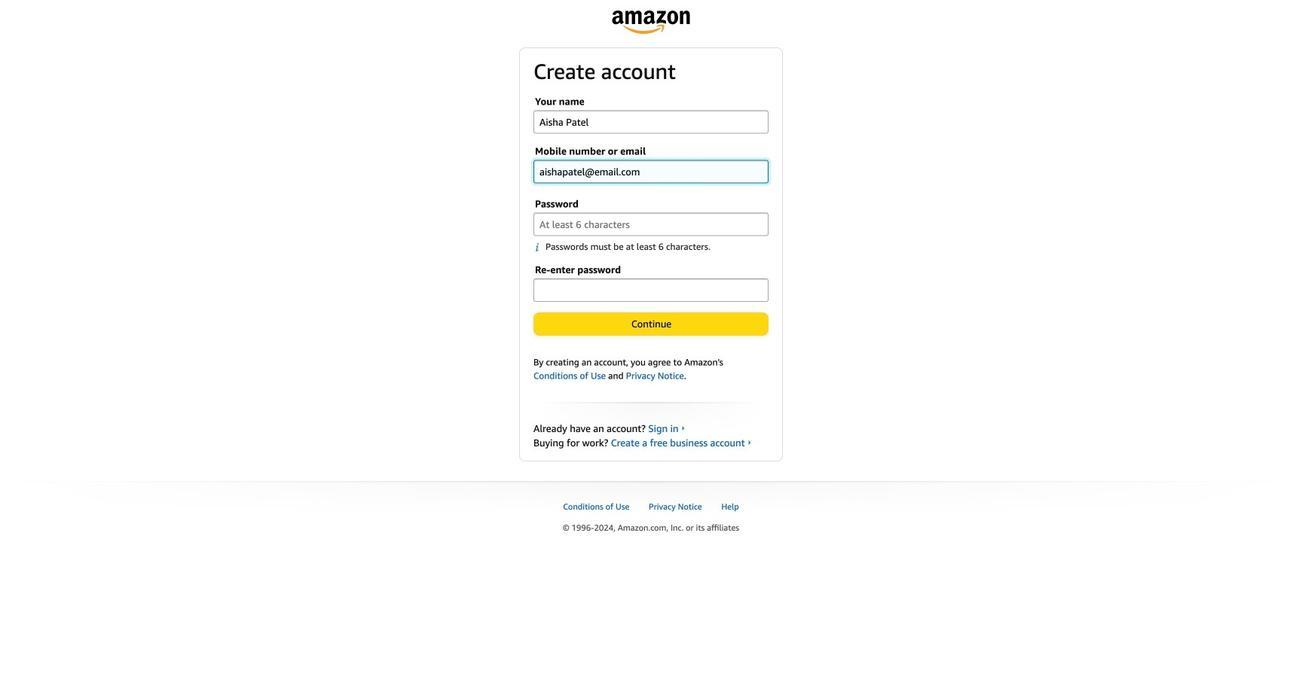 Task type: describe. For each thing, give the bounding box(es) containing it.
First and last name text field
[[534, 110, 769, 134]]

alert image
[[535, 243, 546, 252]]



Task type: vqa. For each thing, say whether or not it's contained in the screenshot.
Support,
no



Task type: locate. For each thing, give the bounding box(es) containing it.
At least 6 characters password field
[[534, 213, 769, 236]]

None password field
[[534, 279, 769, 302]]

None email field
[[534, 160, 769, 184]]

None submit
[[534, 313, 768, 335]]

amazon image
[[612, 11, 690, 34]]



